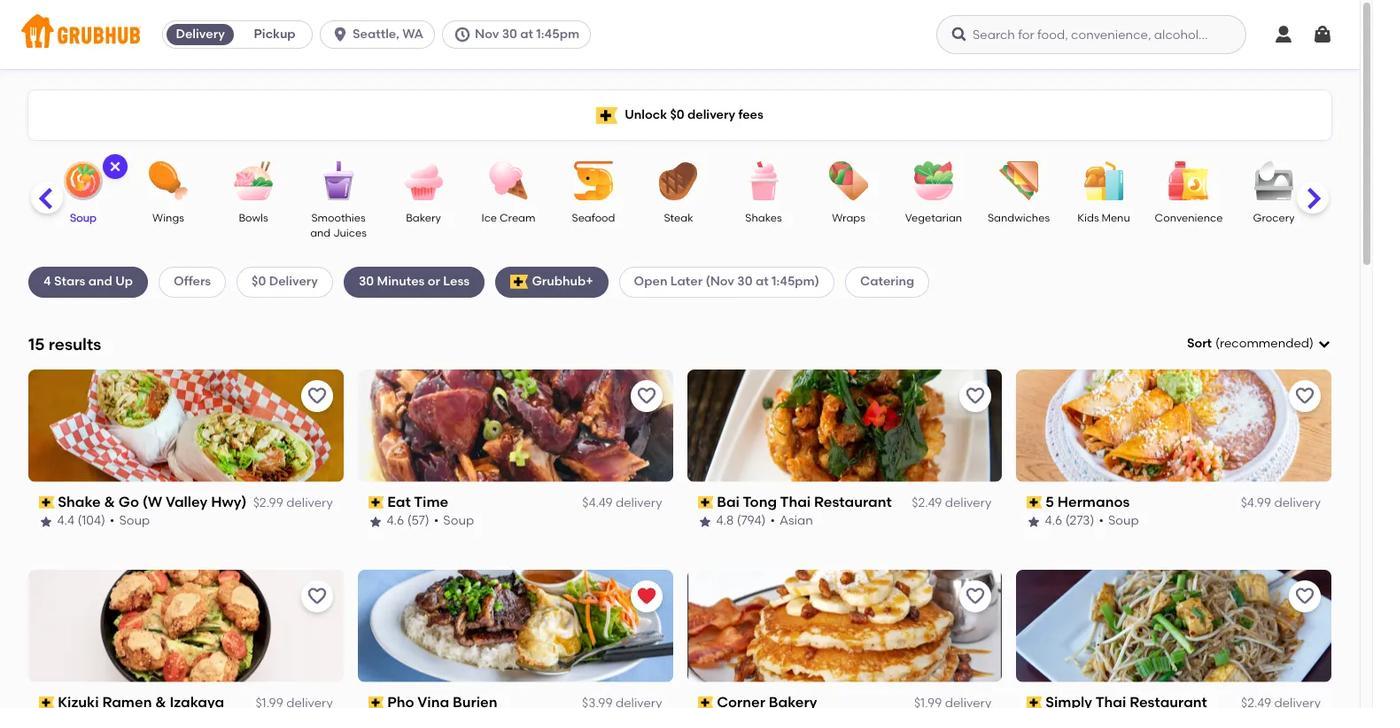 Task type: locate. For each thing, give the bounding box(es) containing it.
save this restaurant button for 5 hermanos logo
[[1290, 380, 1322, 412]]

• right (794)
[[771, 514, 776, 529]]

4.6 (273)
[[1046, 514, 1096, 529]]

1 vertical spatial subscription pass image
[[1028, 697, 1043, 708]]

and left up
[[88, 274, 112, 289]]

save this restaurant image
[[966, 385, 987, 407], [306, 586, 328, 607]]

• down &
[[110, 514, 115, 529]]

0 horizontal spatial save this restaurant image
[[306, 586, 328, 607]]

30 right 'nov'
[[502, 27, 518, 42]]

2 horizontal spatial • soup
[[1100, 514, 1140, 529]]

juices
[[333, 227, 367, 240]]

3 • soup from the left
[[1100, 514, 1140, 529]]

4 star icon image from the left
[[1028, 515, 1042, 529]]

0 vertical spatial grubhub plus flag logo image
[[597, 107, 618, 124]]

1 • soup from the left
[[110, 514, 150, 529]]

3 • from the left
[[771, 514, 776, 529]]

30
[[502, 27, 518, 42], [359, 274, 374, 289], [738, 274, 753, 289]]

shake & go (w valley hwy) logo image
[[28, 369, 344, 482]]

ice
[[482, 212, 497, 224]]

4.6
[[387, 514, 405, 529], [1046, 514, 1064, 529]]

save this restaurant image
[[306, 385, 328, 407], [636, 385, 657, 407], [1295, 385, 1316, 407], [966, 586, 987, 607], [1295, 586, 1316, 607]]

corner bakery logo image
[[687, 570, 1003, 682]]

nov
[[475, 27, 499, 42]]

1 horizontal spatial • soup
[[434, 514, 475, 529]]

star icon image left 4.8
[[698, 515, 712, 529]]

1:45pm)
[[772, 274, 820, 289]]

(273)
[[1067, 514, 1096, 529]]

4 • from the left
[[1100, 514, 1105, 529]]

soup for shake
[[120, 514, 150, 529]]

4.6 down 5
[[1046, 514, 1064, 529]]

30 left minutes
[[359, 274, 374, 289]]

•
[[110, 514, 115, 529], [434, 514, 439, 529], [771, 514, 776, 529], [1100, 514, 1105, 529]]

1 • from the left
[[110, 514, 115, 529]]

pho vina burien logo image
[[358, 570, 673, 682]]

delivery right the $4.99
[[1275, 496, 1322, 511]]

grubhub+
[[532, 274, 594, 289]]

1 vertical spatial grubhub plus flag logo image
[[511, 275, 529, 289]]

0 horizontal spatial 30
[[359, 274, 374, 289]]

soup down time
[[444, 514, 475, 529]]

at left 1:45pm
[[521, 27, 534, 42]]

at
[[521, 27, 534, 42], [756, 274, 769, 289]]

0 horizontal spatial subscription pass image
[[369, 496, 384, 509]]

ice cream image
[[478, 161, 540, 200]]

• for hermanos
[[1100, 514, 1105, 529]]

delivery button
[[163, 20, 238, 49]]

0 vertical spatial delivery
[[176, 27, 225, 42]]

delivery for bai tong thai restaurant
[[946, 496, 992, 511]]

svg image
[[1313, 24, 1334, 45], [951, 26, 969, 43], [1318, 337, 1332, 351]]

15 results
[[28, 334, 101, 354]]

2 • soup from the left
[[434, 514, 475, 529]]

1 horizontal spatial 30
[[502, 27, 518, 42]]

asian
[[780, 514, 814, 529]]

svg image
[[1274, 24, 1295, 45], [332, 26, 349, 43], [454, 26, 472, 43], [108, 160, 122, 174]]

kids menu image
[[1073, 161, 1136, 200]]

1 vertical spatial save this restaurant image
[[306, 586, 328, 607]]

4.6 down the eat
[[387, 514, 405, 529]]

0 vertical spatial and
[[310, 227, 331, 240]]

0 horizontal spatial 4.6
[[387, 514, 405, 529]]

1 horizontal spatial at
[[756, 274, 769, 289]]

Search for food, convenience, alcohol... search field
[[937, 15, 1247, 54]]

save this restaurant button
[[301, 380, 333, 412], [631, 380, 663, 412], [960, 380, 992, 412], [1290, 380, 1322, 412], [301, 580, 333, 612], [960, 580, 992, 612], [1290, 580, 1322, 612]]

and
[[310, 227, 331, 240], [88, 274, 112, 289]]

0 vertical spatial $0
[[671, 107, 685, 122]]

$4.99
[[1242, 496, 1272, 511]]

save this restaurant button for 'corner bakery logo'
[[960, 580, 992, 612]]

minutes
[[377, 274, 425, 289]]

1 vertical spatial and
[[88, 274, 112, 289]]

simply thai restaurant logo image
[[1017, 570, 1332, 682]]

smoothies and juices image
[[308, 161, 370, 200]]

0 horizontal spatial • soup
[[110, 514, 150, 529]]

shake
[[58, 494, 101, 510]]

soup image
[[52, 161, 114, 200]]

0 vertical spatial subscription pass image
[[369, 496, 384, 509]]

and inside smoothies and juices
[[310, 227, 331, 240]]

15
[[28, 334, 45, 354]]

star icon image
[[39, 515, 53, 529], [369, 515, 383, 529], [698, 515, 712, 529], [1028, 515, 1042, 529]]

bai tong thai restaurant
[[717, 494, 892, 510]]

1 vertical spatial delivery
[[269, 274, 318, 289]]

soup down hermanos on the bottom
[[1110, 514, 1140, 529]]

and down smoothies
[[310, 227, 331, 240]]

soup down "go"
[[120, 514, 150, 529]]

convenience
[[1156, 212, 1224, 224]]

1 horizontal spatial and
[[310, 227, 331, 240]]

4.8 (794)
[[717, 514, 766, 529]]

4.6 for 5
[[1046, 514, 1064, 529]]

0 horizontal spatial delivery
[[176, 27, 225, 42]]

grubhub plus flag logo image
[[597, 107, 618, 124], [511, 275, 529, 289]]

• soup down "go"
[[110, 514, 150, 529]]

grocery
[[1254, 212, 1296, 224]]

none field containing sort
[[1188, 335, 1332, 353]]

vegetarian image
[[903, 161, 965, 200]]

delivery right $4.49
[[616, 496, 663, 511]]

bai tong thai restaurant logo image
[[687, 369, 1003, 482]]

0 horizontal spatial at
[[521, 27, 534, 42]]

delivery
[[176, 27, 225, 42], [269, 274, 318, 289]]

2 4.6 from the left
[[1046, 514, 1064, 529]]

4.6 for eat
[[387, 514, 405, 529]]

0 vertical spatial save this restaurant image
[[966, 385, 987, 407]]

&
[[105, 494, 116, 510]]

None field
[[1188, 335, 1332, 353]]

• asian
[[771, 514, 814, 529]]

subscription pass image
[[369, 496, 384, 509], [1028, 697, 1043, 708]]

hwy)
[[212, 494, 247, 510]]

0 horizontal spatial grubhub plus flag logo image
[[511, 275, 529, 289]]

1 horizontal spatial 4.6
[[1046, 514, 1064, 529]]

$0 down bowls
[[252, 274, 266, 289]]

• soup for hermanos
[[1100, 514, 1140, 529]]

$2.49
[[912, 496, 943, 511]]

vegetarian
[[906, 212, 963, 224]]

5 hermanos logo image
[[1017, 369, 1332, 482]]

svg image inside the seattle, wa button
[[332, 26, 349, 43]]

pickup
[[254, 27, 296, 42]]

results
[[49, 334, 101, 354]]

pickup button
[[238, 20, 312, 49]]

eat time logo image
[[358, 369, 673, 482]]

convenience image
[[1159, 161, 1221, 200]]

3 star icon image from the left
[[698, 515, 712, 529]]

delivery down smoothies and juices
[[269, 274, 318, 289]]

delivery right $2.49
[[946, 496, 992, 511]]

• soup
[[110, 514, 150, 529], [434, 514, 475, 529], [1100, 514, 1140, 529]]

• soup down hermanos on the bottom
[[1100, 514, 1140, 529]]

1:45pm
[[537, 27, 580, 42]]

catering
[[861, 274, 915, 289]]

1 vertical spatial at
[[756, 274, 769, 289]]

• soup down time
[[434, 514, 475, 529]]

1 horizontal spatial grubhub plus flag logo image
[[597, 107, 618, 124]]

delivery right $2.99
[[287, 496, 333, 511]]

grubhub plus flag logo image left grubhub+ at the left top
[[511, 275, 529, 289]]

wings image
[[137, 161, 199, 200]]

2 star icon image from the left
[[369, 515, 383, 529]]

star icon image left 4.4 on the left of page
[[39, 515, 53, 529]]

delivery left fees at the top right of page
[[688, 107, 736, 122]]

• right '(57)'
[[434, 514, 439, 529]]

delivery
[[688, 107, 736, 122], [287, 496, 333, 511], [616, 496, 663, 511], [946, 496, 992, 511], [1275, 496, 1322, 511]]

star icon image left 4.6 (57)
[[369, 515, 383, 529]]

grubhub plus flag logo image for grubhub+
[[511, 275, 529, 289]]

5 hermanos
[[1047, 494, 1131, 510]]

save this restaurant button for eat time logo
[[631, 380, 663, 412]]

svg image inside nov 30 at 1:45pm button
[[454, 26, 472, 43]]

delivery inside button
[[176, 27, 225, 42]]

save this restaurant image for shake & go (w valley hwy)
[[306, 385, 328, 407]]

1 horizontal spatial delivery
[[269, 274, 318, 289]]

4.4
[[58, 514, 75, 529]]

30 right (nov on the top right
[[738, 274, 753, 289]]

seafood image
[[563, 161, 625, 200]]

at left 1:45pm)
[[756, 274, 769, 289]]

subscription pass image
[[39, 496, 55, 509], [698, 496, 714, 509], [1028, 496, 1043, 509], [39, 697, 55, 708], [369, 697, 384, 708], [698, 697, 714, 708]]

1 horizontal spatial save this restaurant image
[[966, 385, 987, 407]]

1 star icon image from the left
[[39, 515, 53, 529]]

up
[[115, 274, 133, 289]]

2 • from the left
[[434, 514, 439, 529]]

$2.99
[[253, 496, 284, 511]]

soup
[[70, 212, 97, 224], [120, 514, 150, 529], [444, 514, 475, 529], [1110, 514, 1140, 529]]

grubhub plus flag logo image for unlock $0 delivery fees
[[597, 107, 618, 124]]

• down hermanos on the bottom
[[1100, 514, 1105, 529]]

star icon image for 5 hermanos
[[1028, 515, 1042, 529]]

$0 right the unlock
[[671, 107, 685, 122]]

$4.49 delivery
[[583, 496, 663, 511]]

$0
[[671, 107, 685, 122], [252, 274, 266, 289]]

grocery image
[[1244, 161, 1306, 200]]

2 horizontal spatial 30
[[738, 274, 753, 289]]

fees
[[739, 107, 764, 122]]

thai
[[781, 494, 811, 510]]

0 horizontal spatial $0
[[252, 274, 266, 289]]

0 vertical spatial at
[[521, 27, 534, 42]]

1 horizontal spatial subscription pass image
[[1028, 697, 1043, 708]]

save this restaurant button for simply thai restaurant logo
[[1290, 580, 1322, 612]]

wraps image
[[818, 161, 880, 200]]

delivery left the pickup
[[176, 27, 225, 42]]

• for time
[[434, 514, 439, 529]]

grubhub plus flag logo image left the unlock
[[597, 107, 618, 124]]

recommended
[[1221, 336, 1310, 351]]

later
[[671, 274, 703, 289]]

star icon image left 4.6 (273)
[[1028, 515, 1042, 529]]

(nov
[[706, 274, 735, 289]]

1 4.6 from the left
[[387, 514, 405, 529]]



Task type: vqa. For each thing, say whether or not it's contained in the screenshot.
topmost to
no



Task type: describe. For each thing, give the bounding box(es) containing it.
bai
[[717, 494, 740, 510]]

)
[[1310, 336, 1315, 351]]

$2.49 delivery
[[912, 496, 992, 511]]

(
[[1216, 336, 1221, 351]]

$0 delivery
[[252, 274, 318, 289]]

4.6 (57)
[[387, 514, 430, 529]]

1 horizontal spatial $0
[[671, 107, 685, 122]]

$2.99 delivery
[[253, 496, 333, 511]]

• soup for time
[[434, 514, 475, 529]]

5
[[1047, 494, 1055, 510]]

steak image
[[648, 161, 710, 200]]

bakery image
[[393, 161, 455, 200]]

eat
[[388, 494, 411, 510]]

sandwiches image
[[988, 161, 1050, 200]]

4 stars and up
[[43, 274, 133, 289]]

seafood
[[572, 212, 616, 224]]

save this restaurant image for the bai tong thai restaurant logo
[[966, 385, 987, 407]]

smoothies and juices
[[310, 212, 367, 240]]

4.8
[[717, 514, 734, 529]]

bakery
[[406, 212, 441, 224]]

sort
[[1188, 336, 1213, 351]]

time
[[414, 494, 449, 510]]

go
[[119, 494, 140, 510]]

(104)
[[78, 514, 106, 529]]

shake & go (w valley hwy)
[[58, 494, 247, 510]]

save this restaurant button for the bai tong thai restaurant logo
[[960, 380, 992, 412]]

$4.49
[[583, 496, 613, 511]]

unlock $0 delivery fees
[[625, 107, 764, 122]]

delivery for shake & go (w valley hwy)
[[287, 496, 333, 511]]

delivery for eat time
[[616, 496, 663, 511]]

save this restaurant button for shake & go (w valley hwy) logo
[[301, 380, 333, 412]]

30 minutes or less
[[359, 274, 470, 289]]

(57)
[[408, 514, 430, 529]]

sandwiches
[[988, 212, 1050, 224]]

delivery for 5 hermanos
[[1275, 496, 1322, 511]]

or
[[428, 274, 441, 289]]

• for &
[[110, 514, 115, 529]]

seattle,
[[353, 27, 400, 42]]

1 vertical spatial $0
[[252, 274, 266, 289]]

stars
[[54, 274, 85, 289]]

shakes
[[746, 212, 782, 224]]

svg image inside field
[[1318, 337, 1332, 351]]

wings
[[153, 212, 184, 224]]

nov 30 at 1:45pm
[[475, 27, 580, 42]]

cream
[[500, 212, 536, 224]]

restaurant
[[815, 494, 892, 510]]

soup down soup image
[[70, 212, 97, 224]]

kids
[[1078, 212, 1100, 224]]

4
[[43, 274, 51, 289]]

tong
[[743, 494, 777, 510]]

(794)
[[737, 514, 766, 529]]

open later (nov 30 at 1:45pm)
[[634, 274, 820, 289]]

(w
[[143, 494, 163, 510]]

less
[[443, 274, 470, 289]]

snacks image
[[1329, 161, 1374, 200]]

4.4 (104)
[[58, 514, 106, 529]]

kizuki ramen & izakaya logo image
[[28, 570, 344, 682]]

wraps
[[832, 212, 866, 224]]

seattle, wa
[[353, 27, 424, 42]]

seattle, wa button
[[320, 20, 442, 49]]

0 horizontal spatial and
[[88, 274, 112, 289]]

sort ( recommended )
[[1188, 336, 1315, 351]]

30 inside button
[[502, 27, 518, 42]]

saved restaurant button
[[631, 580, 663, 612]]

nov 30 at 1:45pm button
[[442, 20, 598, 49]]

kids menu
[[1078, 212, 1131, 224]]

menu
[[1102, 212, 1131, 224]]

star icon image for eat time
[[369, 515, 383, 529]]

• for tong
[[771, 514, 776, 529]]

offers
[[174, 274, 211, 289]]

shakes image
[[733, 161, 795, 200]]

• soup for &
[[110, 514, 150, 529]]

save this restaurant image for kizuki ramen & izakaya logo
[[306, 586, 328, 607]]

$4.99 delivery
[[1242, 496, 1322, 511]]

save this restaurant button for kizuki ramen & izakaya logo
[[301, 580, 333, 612]]

save this restaurant image for 5 hermanos
[[1295, 385, 1316, 407]]

soup for 5
[[1110, 514, 1140, 529]]

wa
[[403, 27, 424, 42]]

eat time
[[388, 494, 449, 510]]

hermanos
[[1059, 494, 1131, 510]]

saved restaurant image
[[636, 586, 657, 607]]

star icon image for bai tong thai restaurant
[[698, 515, 712, 529]]

save this restaurant image for eat time
[[636, 385, 657, 407]]

ice cream
[[482, 212, 536, 224]]

open
[[634, 274, 668, 289]]

main navigation navigation
[[0, 0, 1361, 69]]

smoothies
[[311, 212, 366, 224]]

bowls
[[239, 212, 268, 224]]

star icon image for shake & go (w valley hwy)
[[39, 515, 53, 529]]

unlock
[[625, 107, 668, 122]]

valley
[[166, 494, 208, 510]]

steak
[[664, 212, 694, 224]]

at inside button
[[521, 27, 534, 42]]

donuts image
[[0, 161, 29, 200]]

soup for eat
[[444, 514, 475, 529]]

bowls image
[[222, 161, 285, 200]]



